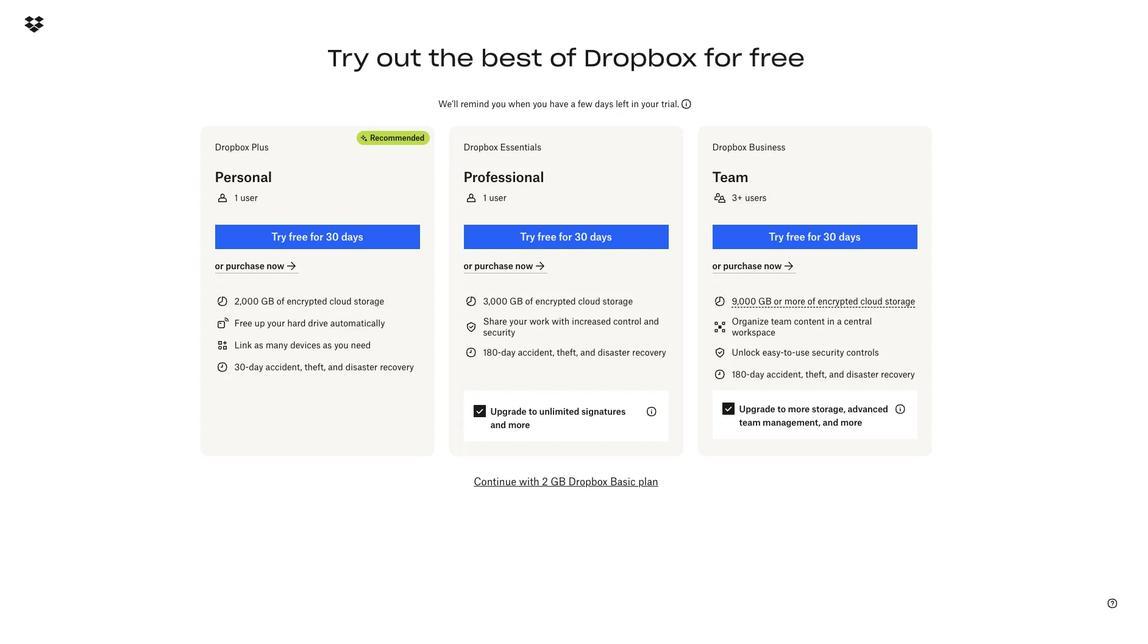 Task type: describe. For each thing, give the bounding box(es) containing it.
storage for professional
[[603, 296, 633, 307]]

days for personal
[[341, 231, 363, 243]]

and inside upgrade to more storage, advanced team management, and more
[[823, 418, 838, 428]]

up
[[255, 318, 265, 329]]

now for team
[[764, 261, 782, 271]]

trial.
[[661, 99, 679, 109]]

the
[[429, 43, 474, 73]]

or for team
[[712, 261, 721, 271]]

user for personal
[[240, 193, 258, 203]]

share your work with increased control and security
[[483, 316, 659, 338]]

try free for 30 days button for personal
[[215, 225, 420, 249]]

and down link as many devices as you need
[[328, 362, 343, 373]]

days for team
[[839, 231, 861, 243]]

unlock
[[732, 348, 760, 358]]

team
[[712, 169, 749, 185]]

upgrade for team
[[739, 404, 775, 415]]

1 for professional
[[483, 193, 487, 203]]

and up storage,
[[829, 369, 844, 380]]

1 horizontal spatial accident,
[[518, 348, 555, 358]]

essentials
[[500, 142, 541, 152]]

2,000
[[234, 296, 259, 307]]

automatically
[[330, 318, 385, 329]]

users
[[745, 193, 767, 203]]

0 horizontal spatial with
[[519, 476, 539, 488]]

try for professional
[[520, 231, 535, 243]]

plus
[[252, 142, 269, 152]]

upgrade to more storage, advanced team management, and more
[[739, 404, 888, 428]]

1 horizontal spatial day
[[501, 348, 516, 358]]

and inside share your work with increased control and security
[[644, 316, 659, 327]]

recovery for team
[[881, 369, 915, 380]]

drive
[[308, 318, 328, 329]]

upgrade to unlimited signatures and more
[[490, 407, 626, 430]]

central
[[844, 316, 872, 327]]

storage for personal
[[354, 296, 384, 307]]

1 horizontal spatial 180-
[[732, 369, 750, 380]]

accident, for personal
[[266, 362, 302, 373]]

9,000
[[732, 296, 756, 307]]

or purchase now for team
[[712, 261, 782, 271]]

upgrade for professional
[[490, 407, 527, 417]]

free for professional
[[538, 231, 556, 243]]

gb for team
[[758, 296, 772, 307]]

team inside upgrade to more storage, advanced team management, and more
[[739, 418, 761, 428]]

gb right 2
[[551, 476, 566, 488]]

organize team content in a central workspace
[[732, 316, 872, 338]]

or purchase now button for personal
[[215, 259, 299, 274]]

storage,
[[812, 404, 846, 415]]

30 for professional
[[575, 231, 588, 243]]

easy-
[[763, 348, 784, 358]]

cloud for professional
[[578, 296, 600, 307]]

out
[[376, 43, 421, 73]]

2,000 gb of encrypted cloud storage
[[234, 296, 384, 307]]

dropbox up left
[[584, 43, 697, 73]]

disaster for personal
[[345, 362, 378, 373]]

or purchase now for personal
[[215, 261, 284, 271]]

continue
[[474, 476, 516, 488]]

3 encrypted from the left
[[818, 296, 858, 307]]

dropbox left basic
[[568, 476, 608, 488]]

3 cloud from the left
[[861, 296, 883, 307]]

3,000
[[483, 296, 507, 307]]

1 horizontal spatial theft,
[[557, 348, 578, 358]]

cloud for personal
[[330, 296, 352, 307]]

a inside organize team content in a central workspace
[[837, 316, 842, 327]]

3+ users
[[732, 193, 767, 203]]

unlimited
[[539, 407, 579, 417]]

learn more about your trial image
[[679, 97, 694, 112]]

to-
[[784, 348, 795, 358]]

try free for 30 days for personal
[[271, 231, 363, 243]]

1 horizontal spatial you
[[492, 99, 506, 109]]

theft, for team
[[806, 369, 827, 380]]

2 horizontal spatial your
[[641, 99, 659, 109]]

theft, for personal
[[304, 362, 326, 373]]

controls
[[847, 348, 879, 358]]

continue with 2 gb dropbox basic plan
[[474, 476, 658, 488]]

day for team
[[750, 369, 764, 380]]

free
[[234, 318, 252, 329]]

9,000 gb or more of encrypted cloud storage
[[732, 296, 915, 307]]

remind
[[461, 99, 489, 109]]

control
[[613, 316, 642, 327]]

increased
[[572, 316, 611, 327]]

gb for personal
[[261, 296, 274, 307]]

your inside share your work with increased control and security
[[509, 316, 527, 327]]

signatures
[[581, 407, 626, 417]]

of right 2,000
[[277, 296, 285, 307]]

dropbox logo image
[[24, 15, 44, 34]]

business
[[749, 142, 786, 152]]

3+
[[732, 193, 743, 203]]

of up the content
[[808, 296, 816, 307]]

have
[[550, 99, 568, 109]]



Task type: vqa. For each thing, say whether or not it's contained in the screenshot.
the middle "and"
no



Task type: locate. For each thing, give the bounding box(es) containing it.
work
[[529, 316, 549, 327]]

encrypted up central
[[818, 296, 858, 307]]

now for personal
[[267, 261, 284, 271]]

1 1 user from the left
[[234, 193, 258, 203]]

purchase up 9,000
[[723, 261, 762, 271]]

2 horizontal spatial or purchase now button
[[712, 259, 796, 274]]

1 30 from the left
[[326, 231, 339, 243]]

user down personal at left top
[[240, 193, 258, 203]]

personal
[[215, 169, 272, 185]]

2 30 from the left
[[575, 231, 588, 243]]

purchase
[[226, 261, 265, 271], [474, 261, 513, 271], [723, 261, 762, 271]]

for for team
[[808, 231, 821, 243]]

encrypted for personal
[[287, 296, 327, 307]]

1 horizontal spatial security
[[812, 348, 844, 358]]

theft, down unlock easy-to-use security controls
[[806, 369, 827, 380]]

2 1 from the left
[[483, 193, 487, 203]]

of
[[550, 43, 577, 73], [277, 296, 285, 307], [525, 296, 533, 307], [808, 296, 816, 307]]

1 try free for 30 days from the left
[[271, 231, 363, 243]]

0 vertical spatial 180-
[[483, 348, 501, 358]]

1 horizontal spatial to
[[777, 404, 786, 415]]

try free for 30 days for team
[[769, 231, 861, 243]]

now up 3,000 gb of encrypted cloud storage
[[515, 261, 533, 271]]

try free for 30 days for professional
[[520, 231, 612, 243]]

encrypted up work
[[536, 296, 576, 307]]

when
[[508, 99, 530, 109]]

devices
[[290, 340, 320, 351]]

day
[[501, 348, 516, 358], [249, 362, 263, 373], [750, 369, 764, 380]]

1 horizontal spatial in
[[827, 316, 835, 327]]

3 try free for 30 days button from the left
[[712, 225, 917, 249]]

accident, down work
[[518, 348, 555, 358]]

180- down 'share'
[[483, 348, 501, 358]]

accident, down many
[[266, 362, 302, 373]]

in down 9,000 gb or more of encrypted cloud storage
[[827, 316, 835, 327]]

accident,
[[518, 348, 555, 358], [266, 362, 302, 373], [767, 369, 803, 380]]

best
[[481, 43, 542, 73]]

we'll remind you when you have a few days left in your trial.
[[438, 99, 679, 109]]

1 vertical spatial in
[[827, 316, 835, 327]]

0 horizontal spatial to
[[529, 407, 537, 417]]

your left the trial.
[[641, 99, 659, 109]]

try
[[327, 43, 369, 73], [271, 231, 286, 243], [520, 231, 535, 243], [769, 231, 784, 243]]

2 horizontal spatial purchase
[[723, 261, 762, 271]]

1 horizontal spatial or purchase now
[[464, 261, 533, 271]]

180-day accident, theft, and disaster recovery down share your work with increased control and security
[[483, 348, 666, 358]]

to up management,
[[777, 404, 786, 415]]

or purchase now button up 9,000
[[712, 259, 796, 274]]

of up work
[[525, 296, 533, 307]]

upgrade inside upgrade to more storage, advanced team management, and more
[[739, 404, 775, 415]]

180-day accident, theft, and disaster recovery
[[483, 348, 666, 358], [732, 369, 915, 380]]

0 vertical spatial security
[[483, 327, 515, 338]]

0 horizontal spatial recovery
[[380, 362, 414, 373]]

team left management,
[[739, 418, 761, 428]]

3,000 gb of encrypted cloud storage
[[483, 296, 633, 307]]

and right control on the bottom
[[644, 316, 659, 327]]

1 vertical spatial 180-day accident, theft, and disaster recovery
[[732, 369, 915, 380]]

disaster down controls at the bottom of page
[[847, 369, 879, 380]]

encrypted up free up your hard drive automatically
[[287, 296, 327, 307]]

1 vertical spatial with
[[519, 476, 539, 488]]

or purchase now button for professional
[[464, 259, 548, 274]]

theft, down devices
[[304, 362, 326, 373]]

2 horizontal spatial theft,
[[806, 369, 827, 380]]

to inside upgrade to unlimited signatures and more
[[529, 407, 537, 417]]

1 horizontal spatial upgrade
[[739, 404, 775, 415]]

free up your hard drive automatically
[[234, 318, 385, 329]]

you left when
[[492, 99, 506, 109]]

purchase up '3,000'
[[474, 261, 513, 271]]

1 1 from the left
[[234, 193, 238, 203]]

0 horizontal spatial a
[[571, 99, 575, 109]]

with down 3,000 gb of encrypted cloud storage
[[552, 316, 570, 327]]

days for professional
[[590, 231, 612, 243]]

gb
[[261, 296, 274, 307], [510, 296, 523, 307], [758, 296, 772, 307], [551, 476, 566, 488]]

or purchase now button up 2,000
[[215, 259, 299, 274]]

few
[[578, 99, 593, 109]]

upgrade up management,
[[739, 404, 775, 415]]

1 horizontal spatial purchase
[[474, 261, 513, 271]]

gb for professional
[[510, 296, 523, 307]]

day down unlock
[[750, 369, 764, 380]]

0 horizontal spatial upgrade
[[490, 407, 527, 417]]

security down 'share'
[[483, 327, 515, 338]]

cloud up automatically
[[330, 296, 352, 307]]

disaster down need
[[345, 362, 378, 373]]

1 horizontal spatial 180-day accident, theft, and disaster recovery
[[732, 369, 915, 380]]

your right up
[[267, 318, 285, 329]]

cloud up central
[[861, 296, 883, 307]]

days
[[595, 99, 613, 109], [341, 231, 363, 243], [590, 231, 612, 243], [839, 231, 861, 243]]

encrypted
[[287, 296, 327, 307], [536, 296, 576, 307], [818, 296, 858, 307]]

for for personal
[[310, 231, 324, 243]]

you
[[492, 99, 506, 109], [533, 99, 547, 109], [334, 340, 349, 351]]

30 for team
[[823, 231, 836, 243]]

gb right '3,000'
[[510, 296, 523, 307]]

3 purchase from the left
[[723, 261, 762, 271]]

free
[[750, 43, 805, 73], [289, 231, 308, 243], [538, 231, 556, 243], [786, 231, 805, 243]]

or purchase now
[[215, 261, 284, 271], [464, 261, 533, 271], [712, 261, 782, 271]]

to inside upgrade to more storage, advanced team management, and more
[[777, 404, 786, 415]]

0 horizontal spatial storage
[[354, 296, 384, 307]]

for
[[704, 43, 743, 73], [310, 231, 324, 243], [559, 231, 572, 243], [808, 231, 821, 243]]

or for professional
[[464, 261, 472, 271]]

1 vertical spatial a
[[837, 316, 842, 327]]

for for professional
[[559, 231, 572, 243]]

a left central
[[837, 316, 842, 327]]

purchase for personal
[[226, 261, 265, 271]]

2 horizontal spatial day
[[750, 369, 764, 380]]

3 now from the left
[[764, 261, 782, 271]]

1 horizontal spatial try free for 30 days button
[[464, 225, 669, 249]]

with left 2
[[519, 476, 539, 488]]

link
[[234, 340, 252, 351]]

to for professional
[[529, 407, 537, 417]]

2 horizontal spatial accident,
[[767, 369, 803, 380]]

1 horizontal spatial 1 user
[[483, 193, 507, 203]]

organize
[[732, 316, 769, 327]]

1 vertical spatial 180-
[[732, 369, 750, 380]]

2 horizontal spatial cloud
[[861, 296, 883, 307]]

team left the content
[[771, 316, 792, 327]]

2 now from the left
[[515, 261, 533, 271]]

0 vertical spatial in
[[631, 99, 639, 109]]

content
[[794, 316, 825, 327]]

0 horizontal spatial day
[[249, 362, 263, 373]]

disaster
[[598, 348, 630, 358], [345, 362, 378, 373], [847, 369, 879, 380]]

2 horizontal spatial you
[[533, 99, 547, 109]]

and down storage,
[[823, 418, 838, 428]]

in
[[631, 99, 639, 109], [827, 316, 835, 327]]

accident, for team
[[767, 369, 803, 380]]

now for professional
[[515, 261, 533, 271]]

2 as from the left
[[323, 340, 332, 351]]

dropbox essentials
[[464, 142, 541, 152]]

1 or purchase now button from the left
[[215, 259, 299, 274]]

dropbox for professional
[[464, 142, 498, 152]]

or purchase now button for team
[[712, 259, 796, 274]]

2 horizontal spatial disaster
[[847, 369, 879, 380]]

1
[[234, 193, 238, 203], [483, 193, 487, 203]]

1 encrypted from the left
[[287, 296, 327, 307]]

1 horizontal spatial encrypted
[[536, 296, 576, 307]]

1 horizontal spatial a
[[837, 316, 842, 327]]

link as many devices as you need
[[234, 340, 371, 351]]

3 try free for 30 days from the left
[[769, 231, 861, 243]]

professional
[[464, 169, 544, 185]]

continue with 2 gb dropbox basic plan link
[[474, 476, 658, 488]]

in inside organize team content in a central workspace
[[827, 316, 835, 327]]

free for personal
[[289, 231, 308, 243]]

1 horizontal spatial as
[[323, 340, 332, 351]]

day down "link" at the left of page
[[249, 362, 263, 373]]

0 horizontal spatial security
[[483, 327, 515, 338]]

theft,
[[557, 348, 578, 358], [304, 362, 326, 373], [806, 369, 827, 380]]

0 horizontal spatial your
[[267, 318, 285, 329]]

workspace
[[732, 327, 776, 338]]

use
[[795, 348, 810, 358]]

1 user
[[234, 193, 258, 203], [483, 193, 507, 203]]

1 horizontal spatial 30
[[575, 231, 588, 243]]

3 or purchase now from the left
[[712, 261, 782, 271]]

as right "link" at the left of page
[[254, 340, 263, 351]]

try for team
[[769, 231, 784, 243]]

dropbox for team
[[712, 142, 747, 152]]

0 vertical spatial 180-day accident, theft, and disaster recovery
[[483, 348, 666, 358]]

2 or purchase now button from the left
[[464, 259, 548, 274]]

team inside organize team content in a central workspace
[[771, 316, 792, 327]]

30 for personal
[[326, 231, 339, 243]]

2
[[542, 476, 548, 488]]

team
[[771, 316, 792, 327], [739, 418, 761, 428]]

with inside share your work with increased control and security
[[552, 316, 570, 327]]

0 horizontal spatial try free for 30 days button
[[215, 225, 420, 249]]

1 user for professional
[[483, 193, 507, 203]]

1 user from the left
[[240, 193, 258, 203]]

hard
[[287, 318, 306, 329]]

0 horizontal spatial disaster
[[345, 362, 378, 373]]

disaster for team
[[847, 369, 879, 380]]

purchase for professional
[[474, 261, 513, 271]]

day down 'share'
[[501, 348, 516, 358]]

1 horizontal spatial try free for 30 days
[[520, 231, 612, 243]]

or purchase now up 9,000
[[712, 261, 782, 271]]

30
[[326, 231, 339, 243], [575, 231, 588, 243], [823, 231, 836, 243]]

1 vertical spatial team
[[739, 418, 761, 428]]

0 horizontal spatial user
[[240, 193, 258, 203]]

1 storage from the left
[[354, 296, 384, 307]]

now
[[267, 261, 284, 271], [515, 261, 533, 271], [764, 261, 782, 271]]

gb right 9,000
[[758, 296, 772, 307]]

1 horizontal spatial with
[[552, 316, 570, 327]]

1 or purchase now from the left
[[215, 261, 284, 271]]

1 horizontal spatial 1
[[483, 193, 487, 203]]

1 horizontal spatial team
[[771, 316, 792, 327]]

free for team
[[786, 231, 805, 243]]

3 storage from the left
[[885, 296, 915, 307]]

0 horizontal spatial purchase
[[226, 261, 265, 271]]

2 horizontal spatial storage
[[885, 296, 915, 307]]

1 horizontal spatial or purchase now button
[[464, 259, 548, 274]]

we'll
[[438, 99, 458, 109]]

of up have
[[550, 43, 577, 73]]

0 horizontal spatial as
[[254, 340, 263, 351]]

1 cloud from the left
[[330, 296, 352, 307]]

purchase for team
[[723, 261, 762, 271]]

security inside share your work with increased control and security
[[483, 327, 515, 338]]

2 horizontal spatial try free for 30 days
[[769, 231, 861, 243]]

1 purchase from the left
[[226, 261, 265, 271]]

to for team
[[777, 404, 786, 415]]

management,
[[763, 418, 821, 428]]

and up continue
[[490, 420, 506, 430]]

0 horizontal spatial 1 user
[[234, 193, 258, 203]]

need
[[351, 340, 371, 351]]

0 horizontal spatial 180-
[[483, 348, 501, 358]]

0 horizontal spatial or purchase now button
[[215, 259, 299, 274]]

0 horizontal spatial 30
[[326, 231, 339, 243]]

2 purchase from the left
[[474, 261, 513, 271]]

dropbox up 'team'
[[712, 142, 747, 152]]

1 user down personal at left top
[[234, 193, 258, 203]]

1 horizontal spatial now
[[515, 261, 533, 271]]

2 storage from the left
[[603, 296, 633, 307]]

0 horizontal spatial theft,
[[304, 362, 326, 373]]

try free for 30 days button for professional
[[464, 225, 669, 249]]

2 try free for 30 days button from the left
[[464, 225, 669, 249]]

more inside upgrade to unlimited signatures and more
[[508, 420, 530, 430]]

0 horizontal spatial or purchase now
[[215, 261, 284, 271]]

or purchase now button
[[215, 259, 299, 274], [464, 259, 548, 274], [712, 259, 796, 274]]

day for personal
[[249, 362, 263, 373]]

3 30 from the left
[[823, 231, 836, 243]]

recommended
[[370, 134, 425, 143]]

or purchase now for professional
[[464, 261, 533, 271]]

many
[[266, 340, 288, 351]]

0 horizontal spatial cloud
[[330, 296, 352, 307]]

security
[[483, 327, 515, 338], [812, 348, 844, 358]]

left
[[616, 99, 629, 109]]

you left have
[[533, 99, 547, 109]]

1 as from the left
[[254, 340, 263, 351]]

user down professional
[[489, 193, 507, 203]]

try out the best of dropbox for free
[[327, 43, 805, 73]]

1 down personal at left top
[[234, 193, 238, 203]]

now up 2,000 gb of encrypted cloud storage
[[267, 261, 284, 271]]

1 for personal
[[234, 193, 238, 203]]

2 1 user from the left
[[483, 193, 507, 203]]

recovery down automatically
[[380, 362, 414, 373]]

1 try free for 30 days button from the left
[[215, 225, 420, 249]]

or purchase now up '3,000'
[[464, 261, 533, 271]]

upgrade inside upgrade to unlimited signatures and more
[[490, 407, 527, 417]]

your left work
[[509, 316, 527, 327]]

user
[[240, 193, 258, 203], [489, 193, 507, 203]]

1 user down professional
[[483, 193, 507, 203]]

a
[[571, 99, 575, 109], [837, 316, 842, 327]]

recovery down control on the bottom
[[632, 348, 666, 358]]

2 or purchase now from the left
[[464, 261, 533, 271]]

0 horizontal spatial team
[[739, 418, 761, 428]]

0 horizontal spatial encrypted
[[287, 296, 327, 307]]

1 user for personal
[[234, 193, 258, 203]]

180-
[[483, 348, 501, 358], [732, 369, 750, 380]]

2 user from the left
[[489, 193, 507, 203]]

plan
[[638, 476, 658, 488]]

2 horizontal spatial recovery
[[881, 369, 915, 380]]

advanced
[[848, 404, 888, 415]]

180- down unlock
[[732, 369, 750, 380]]

2 horizontal spatial try free for 30 days button
[[712, 225, 917, 249]]

180-day accident, theft, and disaster recovery down unlock easy-to-use security controls
[[732, 369, 915, 380]]

storage
[[354, 296, 384, 307], [603, 296, 633, 307], [885, 296, 915, 307]]

dropbox plus
[[215, 142, 269, 152]]

dropbox up professional
[[464, 142, 498, 152]]

0 horizontal spatial 180-day accident, theft, and disaster recovery
[[483, 348, 666, 358]]

or purchase now button up '3,000'
[[464, 259, 548, 274]]

dropbox
[[584, 43, 697, 73], [215, 142, 249, 152], [464, 142, 498, 152], [712, 142, 747, 152], [568, 476, 608, 488]]

a left few
[[571, 99, 575, 109]]

1 horizontal spatial recovery
[[632, 348, 666, 358]]

security right use
[[812, 348, 844, 358]]

cloud up increased in the right of the page
[[578, 296, 600, 307]]

1 horizontal spatial your
[[509, 316, 527, 327]]

1 horizontal spatial disaster
[[598, 348, 630, 358]]

30-
[[234, 362, 249, 373]]

user for professional
[[489, 193, 507, 203]]

dropbox for personal
[[215, 142, 249, 152]]

with
[[552, 316, 570, 327], [519, 476, 539, 488]]

try for personal
[[271, 231, 286, 243]]

in right left
[[631, 99, 639, 109]]

0 vertical spatial team
[[771, 316, 792, 327]]

to left unlimited
[[529, 407, 537, 417]]

1 now from the left
[[267, 261, 284, 271]]

recovery for personal
[[380, 362, 414, 373]]

gb right 2,000
[[261, 296, 274, 307]]

dropbox business
[[712, 142, 786, 152]]

dropbox left plus
[[215, 142, 249, 152]]

try free for 30 days
[[271, 231, 363, 243], [520, 231, 612, 243], [769, 231, 861, 243]]

and
[[644, 316, 659, 327], [580, 348, 596, 358], [328, 362, 343, 373], [829, 369, 844, 380], [823, 418, 838, 428], [490, 420, 506, 430]]

try free for 30 days button for team
[[712, 225, 917, 249]]

upgrade left unlimited
[[490, 407, 527, 417]]

1 horizontal spatial cloud
[[578, 296, 600, 307]]

0 horizontal spatial now
[[267, 261, 284, 271]]

recovery
[[632, 348, 666, 358], [380, 362, 414, 373], [881, 369, 915, 380]]

2 encrypted from the left
[[536, 296, 576, 307]]

share
[[483, 316, 507, 327]]

your
[[641, 99, 659, 109], [509, 316, 527, 327], [267, 318, 285, 329]]

0 horizontal spatial you
[[334, 340, 349, 351]]

unlock easy-to-use security controls
[[732, 348, 879, 358]]

2 cloud from the left
[[578, 296, 600, 307]]

encrypted for professional
[[536, 296, 576, 307]]

2 horizontal spatial encrypted
[[818, 296, 858, 307]]

accident, down to- at the right
[[767, 369, 803, 380]]

30-day accident, theft, and disaster recovery
[[234, 362, 414, 373]]

theft, down share your work with increased control and security
[[557, 348, 578, 358]]

1 vertical spatial security
[[812, 348, 844, 358]]

try free for 30 days button
[[215, 225, 420, 249], [464, 225, 669, 249], [712, 225, 917, 249]]

basic
[[610, 476, 636, 488]]

disaster down control on the bottom
[[598, 348, 630, 358]]

recovery up advanced
[[881, 369, 915, 380]]

3 or purchase now button from the left
[[712, 259, 796, 274]]

0 horizontal spatial 1
[[234, 193, 238, 203]]

and inside upgrade to unlimited signatures and more
[[490, 420, 506, 430]]

2 horizontal spatial now
[[764, 261, 782, 271]]

1 horizontal spatial user
[[489, 193, 507, 203]]

2 horizontal spatial 30
[[823, 231, 836, 243]]

or purchase now up 2,000
[[215, 261, 284, 271]]

0 horizontal spatial try free for 30 days
[[271, 231, 363, 243]]

purchase up 2,000
[[226, 261, 265, 271]]

2 horizontal spatial or purchase now
[[712, 261, 782, 271]]

as right devices
[[323, 340, 332, 351]]

0 vertical spatial a
[[571, 99, 575, 109]]

0 horizontal spatial accident,
[[266, 362, 302, 373]]

or for personal
[[215, 261, 224, 271]]

and down share your work with increased control and security
[[580, 348, 596, 358]]

1 horizontal spatial storage
[[603, 296, 633, 307]]

now up organize
[[764, 261, 782, 271]]

0 vertical spatial with
[[552, 316, 570, 327]]

you left need
[[334, 340, 349, 351]]

2 try free for 30 days from the left
[[520, 231, 612, 243]]

to
[[777, 404, 786, 415], [529, 407, 537, 417]]

1 down professional
[[483, 193, 487, 203]]

0 horizontal spatial in
[[631, 99, 639, 109]]

more
[[785, 296, 805, 307], [788, 404, 810, 415], [841, 418, 862, 428], [508, 420, 530, 430]]



